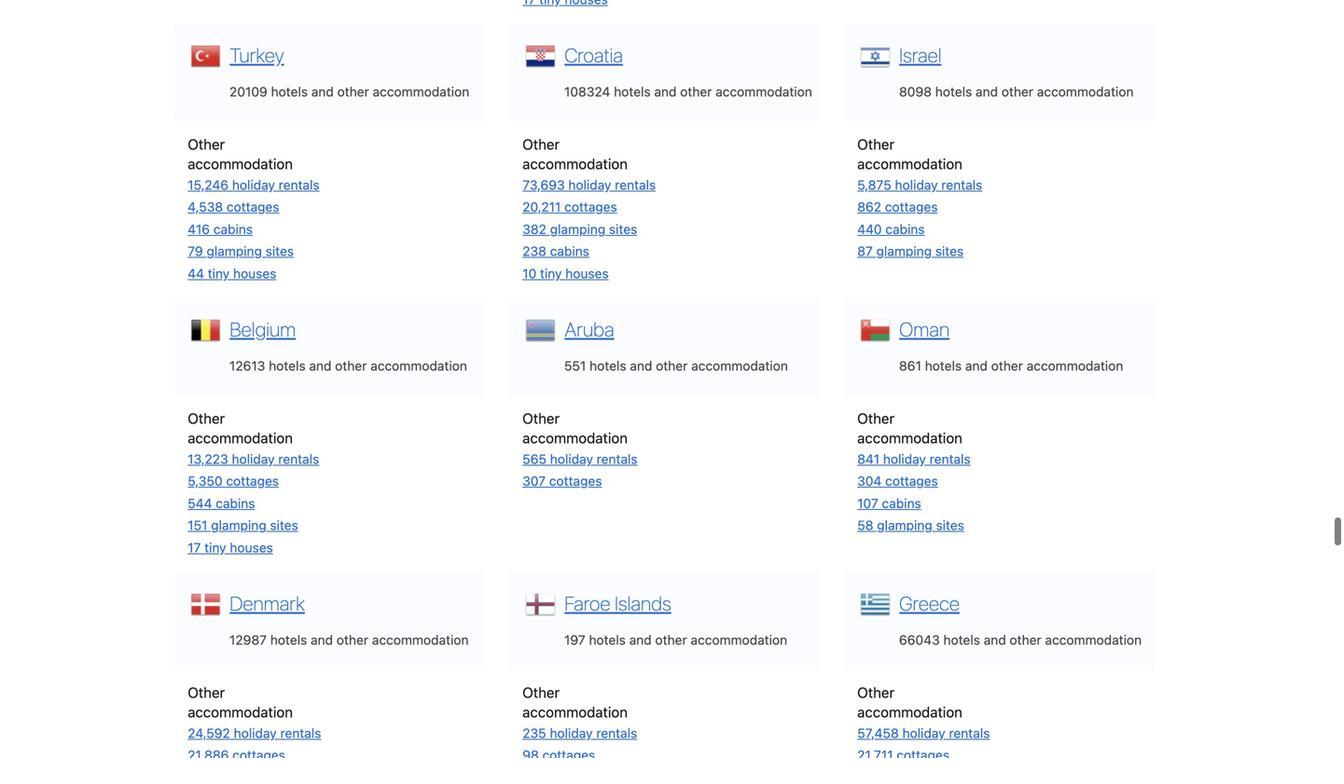Task type: describe. For each thing, give the bounding box(es) containing it.
cabins inside other accommodation 73,693 holiday rentals 20,211 cottages 382 glamping sites 238 cabins 10 tiny houses
[[550, 244, 590, 259]]

151 glamping sites link
[[188, 518, 298, 533]]

aruba link
[[560, 315, 614, 341]]

cottages for turkey
[[227, 199, 279, 215]]

551
[[564, 358, 586, 373]]

hotels for croatia
[[614, 84, 651, 99]]

accommodation inside other accommodation 5,875 holiday rentals 862 cottages 440 cabins 87 glamping sites
[[858, 155, 963, 172]]

rentals for croatia
[[615, 177, 656, 192]]

13,223 holiday rentals link
[[188, 451, 319, 467]]

other for croatia
[[523, 136, 560, 152]]

holiday for israel
[[895, 177, 938, 192]]

other for israel
[[1002, 84, 1034, 99]]

houses for belgium
[[230, 540, 273, 556]]

hotels for turkey
[[271, 84, 308, 99]]

houses for croatia
[[566, 266, 609, 281]]

440
[[858, 221, 882, 237]]

and for oman
[[966, 358, 988, 373]]

5,350
[[188, 474, 223, 489]]

other for denmark
[[337, 632, 369, 648]]

hotels for greece
[[944, 632, 981, 648]]

10 tiny houses link
[[523, 266, 609, 281]]

cottages for oman
[[886, 474, 938, 489]]

tiny for turkey
[[208, 266, 230, 281]]

rentals right 24,592
[[280, 726, 321, 741]]

862
[[858, 199, 882, 215]]

sites for belgium
[[270, 518, 298, 533]]

sites for oman
[[936, 518, 965, 533]]

croatia link
[[560, 41, 623, 67]]

235
[[523, 726, 546, 741]]

304 cottages link
[[858, 474, 938, 489]]

20109
[[230, 84, 268, 99]]

10
[[523, 266, 537, 281]]

other accommodation for denmark
[[188, 684, 293, 721]]

rentals right 235
[[596, 726, 637, 741]]

5,875 holiday rentals link
[[858, 177, 983, 192]]

79 glamping sites link
[[188, 244, 294, 259]]

faroe
[[565, 592, 611, 615]]

other for oman
[[858, 410, 895, 427]]

other for oman
[[992, 358, 1023, 373]]

other accommodation for faroe islands
[[523, 684, 628, 721]]

hotels for faroe islands
[[589, 632, 626, 648]]

holiday for oman
[[883, 451, 926, 467]]

accommodation inside other accommodation 841 holiday rentals 304 cottages 107 cabins 58 glamping sites
[[858, 429, 963, 446]]

and for turkey
[[311, 84, 334, 99]]

other for croatia
[[680, 84, 712, 99]]

cabins for belgium
[[216, 496, 255, 511]]

57,458
[[858, 726, 899, 741]]

other accommodation 841 holiday rentals 304 cottages 107 cabins 58 glamping sites
[[858, 410, 971, 533]]

sites for turkey
[[266, 244, 294, 259]]

accommodation inside the 'other accommodation 15,246 holiday rentals 4,538 cottages 416 cabins 79 glamping sites 44 tiny houses'
[[188, 155, 293, 172]]

416 cabins link
[[188, 221, 253, 237]]

cottages for israel
[[885, 199, 938, 215]]

12613
[[230, 358, 265, 373]]

hotels for aruba
[[590, 358, 627, 373]]

304
[[858, 474, 882, 489]]

other accommodation 15,246 holiday rentals 4,538 cottages 416 cabins 79 glamping sites 44 tiny houses
[[188, 136, 320, 281]]

holiday for turkey
[[232, 177, 275, 192]]

greece
[[900, 592, 960, 615]]

rentals right 57,458
[[949, 726, 990, 741]]

other accommodation for greece
[[858, 684, 963, 721]]

382
[[523, 221, 547, 237]]

79
[[188, 244, 203, 259]]

4,538 cottages link
[[188, 199, 279, 215]]

107 cabins link
[[858, 496, 922, 511]]

other accommodation 13,223 holiday rentals 5,350 cottages 544 cabins 151 glamping sites 17 tiny houses
[[188, 410, 319, 556]]

73,693 holiday rentals link
[[523, 177, 656, 192]]

440 cabins link
[[858, 221, 925, 237]]

108324 hotels and other accommodation
[[564, 84, 813, 99]]

glamping for belgium
[[211, 518, 267, 533]]

other accommodation 565 holiday rentals 307 cottages
[[523, 410, 638, 489]]

oman
[[900, 317, 950, 341]]

other accommodation 5,875 holiday rentals 862 cottages 440 cabins 87 glamping sites
[[858, 136, 983, 259]]

17 tiny houses link
[[188, 540, 273, 556]]

glamping for oman
[[877, 518, 933, 533]]

20,211 cottages link
[[523, 199, 617, 215]]

151
[[188, 518, 208, 533]]

87 glamping sites link
[[858, 244, 964, 259]]

8098
[[899, 84, 932, 99]]

holiday right 57,458
[[903, 726, 946, 741]]

holiday for belgium
[[232, 451, 275, 467]]

73,693
[[523, 177, 565, 192]]

other for aruba
[[656, 358, 688, 373]]

rentals for oman
[[930, 451, 971, 467]]

sites for israel
[[936, 244, 964, 259]]

17
[[188, 540, 201, 556]]

4,538
[[188, 199, 223, 215]]

glamping for israel
[[877, 244, 932, 259]]

cabins for turkey
[[213, 221, 253, 237]]

44 tiny houses link
[[188, 266, 277, 281]]

denmark
[[230, 592, 305, 615]]

other for belgium
[[335, 358, 367, 373]]

other up 235
[[523, 684, 560, 701]]

tiny for croatia
[[540, 266, 562, 281]]

841 holiday rentals link
[[858, 451, 971, 467]]

cottages for croatia
[[565, 199, 617, 215]]

8098 hotels and other accommodation
[[899, 84, 1134, 99]]

58 glamping sites link
[[858, 518, 965, 533]]

197
[[564, 632, 586, 648]]

israel link
[[895, 41, 942, 67]]

544 cabins link
[[188, 496, 255, 511]]

oman link
[[895, 315, 950, 341]]

greece link
[[895, 589, 960, 615]]

861
[[899, 358, 922, 373]]



Task type: locate. For each thing, give the bounding box(es) containing it.
glamping down 440 cabins "link"
[[877, 244, 932, 259]]

5,875
[[858, 177, 892, 192]]

2 other accommodation from the left
[[523, 684, 628, 721]]

belgium link
[[225, 315, 296, 341]]

tiny inside the 'other accommodation 15,246 holiday rentals 4,538 cottages 416 cabins 79 glamping sites 44 tiny houses'
[[208, 266, 230, 281]]

sites up 44 tiny houses link
[[266, 244, 294, 259]]

hotels right 12613
[[269, 358, 306, 373]]

aruba
[[565, 317, 614, 341]]

other inside other accommodation 5,875 holiday rentals 862 cottages 440 cabins 87 glamping sites
[[858, 136, 895, 152]]

glamping inside the 'other accommodation 15,246 holiday rentals 4,538 cottages 416 cabins 79 glamping sites 44 tiny houses'
[[207, 244, 262, 259]]

rentals for aruba
[[597, 451, 638, 467]]

5,350 cottages link
[[188, 474, 279, 489]]

and for israel
[[976, 84, 998, 99]]

and for aruba
[[630, 358, 653, 373]]

565 holiday rentals link
[[523, 451, 638, 467]]

307 cottages link
[[523, 474, 602, 489]]

rentals inside the 'other accommodation 15,246 holiday rentals 4,538 cottages 416 cabins 79 glamping sites 44 tiny houses'
[[279, 177, 320, 192]]

holiday up the 304 cottages link at the bottom
[[883, 451, 926, 467]]

cottages inside 'other accommodation 13,223 holiday rentals 5,350 cottages 544 cabins 151 glamping sites 17 tiny houses'
[[226, 474, 279, 489]]

12987 hotels and other accommodation
[[230, 632, 469, 648]]

cottages inside the 'other accommodation 15,246 holiday rentals 4,538 cottages 416 cabins 79 glamping sites 44 tiny houses'
[[227, 199, 279, 215]]

tiny for belgium
[[204, 540, 226, 556]]

544
[[188, 496, 212, 511]]

other for turkey
[[188, 136, 225, 152]]

13,223
[[188, 451, 228, 467]]

accommodation inside other accommodation 565 holiday rentals 307 cottages
[[523, 429, 628, 446]]

israel
[[900, 43, 942, 67]]

and right the 108324
[[654, 84, 677, 99]]

other
[[188, 136, 225, 152], [523, 136, 560, 152], [858, 136, 895, 152], [188, 410, 225, 427], [523, 410, 560, 427], [858, 410, 895, 427], [188, 684, 225, 701], [523, 684, 560, 701], [858, 684, 895, 701]]

cabins inside the 'other accommodation 15,246 holiday rentals 4,538 cottages 416 cabins 79 glamping sites 44 tiny houses'
[[213, 221, 253, 237]]

hotels right 861
[[925, 358, 962, 373]]

other inside other accommodation 565 holiday rentals 307 cottages
[[523, 410, 560, 427]]

cabins inside other accommodation 5,875 holiday rentals 862 cottages 440 cabins 87 glamping sites
[[886, 221, 925, 237]]

accommodation inside 'other accommodation 13,223 holiday rentals 5,350 cottages 544 cabins 151 glamping sites 17 tiny houses'
[[188, 429, 293, 446]]

hotels for oman
[[925, 358, 962, 373]]

565
[[523, 451, 547, 467]]

rentals inside other accommodation 565 holiday rentals 307 cottages
[[597, 451, 638, 467]]

other accommodation up the 57,458 holiday rentals at the right of page
[[858, 684, 963, 721]]

holiday inside the 'other accommodation 15,246 holiday rentals 4,538 cottages 416 cabins 79 glamping sites 44 tiny houses'
[[232, 177, 275, 192]]

197 hotels and other accommodation
[[564, 632, 788, 648]]

sites inside 'other accommodation 13,223 holiday rentals 5,350 cottages 544 cabins 151 glamping sites 17 tiny houses'
[[270, 518, 298, 533]]

1 horizontal spatial other accommodation
[[523, 684, 628, 721]]

other inside 'other accommodation 13,223 holiday rentals 5,350 cottages 544 cabins 151 glamping sites 17 tiny houses'
[[188, 410, 225, 427]]

other for greece
[[1010, 632, 1042, 648]]

croatia
[[565, 43, 623, 67]]

other inside other accommodation 73,693 holiday rentals 20,211 cottages 382 glamping sites 238 cabins 10 tiny houses
[[523, 136, 560, 152]]

cabins for israel
[[886, 221, 925, 237]]

cottages inside other accommodation 841 holiday rentals 304 cottages 107 cabins 58 glamping sites
[[886, 474, 938, 489]]

sites inside other accommodation 841 holiday rentals 304 cottages 107 cabins 58 glamping sites
[[936, 518, 965, 533]]

houses down 79 glamping sites link
[[233, 266, 277, 281]]

glamping inside other accommodation 5,875 holiday rentals 862 cottages 440 cabins 87 glamping sites
[[877, 244, 932, 259]]

cottages inside other accommodation 5,875 holiday rentals 862 cottages 440 cabins 87 glamping sites
[[885, 199, 938, 215]]

sites down 862 cottages 'link'
[[936, 244, 964, 259]]

and right '66043'
[[984, 632, 1006, 648]]

other up 73,693
[[523, 136, 560, 152]]

other up 565
[[523, 410, 560, 427]]

other accommodation up 235 holiday rentals
[[523, 684, 628, 721]]

cottages down 565 holiday rentals link
[[549, 474, 602, 489]]

24,592 holiday rentals
[[188, 726, 321, 741]]

and right 12613
[[309, 358, 332, 373]]

tiny right 44
[[208, 266, 230, 281]]

other up 841
[[858, 410, 895, 427]]

107
[[858, 496, 879, 511]]

tiny
[[208, 266, 230, 281], [540, 266, 562, 281], [204, 540, 226, 556]]

cabins inside 'other accommodation 13,223 holiday rentals 5,350 cottages 544 cabins 151 glamping sites 17 tiny houses'
[[216, 496, 255, 511]]

cottages down the 841 holiday rentals link
[[886, 474, 938, 489]]

holiday inside other accommodation 73,693 holiday rentals 20,211 cottages 382 glamping sites 238 cabins 10 tiny houses
[[569, 177, 612, 192]]

307
[[523, 474, 546, 489]]

rentals for turkey
[[279, 177, 320, 192]]

other for israel
[[858, 136, 895, 152]]

58
[[858, 518, 874, 533]]

holiday inside other accommodation 841 holiday rentals 304 cottages 107 cabins 58 glamping sites
[[883, 451, 926, 467]]

rentals up 5,350 cottages link
[[278, 451, 319, 467]]

denmark link
[[225, 589, 305, 615]]

57,458 holiday rentals
[[858, 726, 990, 741]]

and
[[311, 84, 334, 99], [654, 84, 677, 99], [976, 84, 998, 99], [309, 358, 332, 373], [630, 358, 653, 373], [966, 358, 988, 373], [311, 632, 333, 648], [629, 632, 652, 648], [984, 632, 1006, 648]]

houses down the 238 cabins link
[[566, 266, 609, 281]]

hotels
[[271, 84, 308, 99], [614, 84, 651, 99], [936, 84, 972, 99], [269, 358, 306, 373], [590, 358, 627, 373], [925, 358, 962, 373], [270, 632, 307, 648], [589, 632, 626, 648], [944, 632, 981, 648]]

382 glamping sites link
[[523, 221, 638, 237]]

cabins up '87 glamping sites' link
[[886, 221, 925, 237]]

cabins
[[213, 221, 253, 237], [886, 221, 925, 237], [550, 244, 590, 259], [216, 496, 255, 511], [882, 496, 922, 511]]

faroe islands
[[565, 592, 672, 615]]

841
[[858, 451, 880, 467]]

235 holiday rentals
[[523, 726, 637, 741]]

sites inside the 'other accommodation 15,246 holiday rentals 4,538 cottages 416 cabins 79 glamping sites 44 tiny houses'
[[266, 244, 294, 259]]

other for belgium
[[188, 410, 225, 427]]

238 cabins link
[[523, 244, 590, 259]]

holiday for aruba
[[550, 451, 593, 467]]

other for faroe islands
[[655, 632, 687, 648]]

and for denmark
[[311, 632, 333, 648]]

glamping inside other accommodation 841 holiday rentals 304 cottages 107 cabins 58 glamping sites
[[877, 518, 933, 533]]

and right 20109
[[311, 84, 334, 99]]

glamping for turkey
[[207, 244, 262, 259]]

sites down the 304 cottages link at the bottom
[[936, 518, 965, 533]]

hotels right 197
[[589, 632, 626, 648]]

tiny inside other accommodation 73,693 holiday rentals 20,211 cottages 382 glamping sites 238 cabins 10 tiny houses
[[540, 266, 562, 281]]

cabins for oman
[[882, 496, 922, 511]]

other up 24,592
[[188, 684, 225, 701]]

holiday for croatia
[[569, 177, 612, 192]]

rentals inside other accommodation 73,693 holiday rentals 20,211 cottages 382 glamping sites 238 cabins 10 tiny houses
[[615, 177, 656, 192]]

rentals for belgium
[[278, 451, 319, 467]]

57,458 holiday rentals link
[[858, 726, 990, 741]]

accommodation inside other accommodation 73,693 holiday rentals 20,211 cottages 382 glamping sites 238 cabins 10 tiny houses
[[523, 155, 628, 172]]

20109 hotels and other accommodation
[[230, 84, 470, 99]]

glamping down 107 cabins link on the bottom of the page
[[877, 518, 933, 533]]

other for turkey
[[337, 84, 369, 99]]

holiday right 24,592
[[234, 726, 277, 741]]

cottages inside other accommodation 565 holiday rentals 307 cottages
[[549, 474, 602, 489]]

other accommodation up 24,592 holiday rentals link
[[188, 684, 293, 721]]

holiday up 20,211 cottages link
[[569, 177, 612, 192]]

rentals up 20,211 cottages link
[[615, 177, 656, 192]]

belgium
[[230, 317, 296, 341]]

hotels for denmark
[[270, 632, 307, 648]]

416
[[188, 221, 210, 237]]

houses for turkey
[[233, 266, 277, 281]]

87
[[858, 244, 873, 259]]

hotels right the 108324
[[614, 84, 651, 99]]

and right 8098
[[976, 84, 998, 99]]

other
[[337, 84, 369, 99], [680, 84, 712, 99], [1002, 84, 1034, 99], [335, 358, 367, 373], [656, 358, 688, 373], [992, 358, 1023, 373], [337, 632, 369, 648], [655, 632, 687, 648], [1010, 632, 1042, 648]]

sites up 17 tiny houses link
[[270, 518, 298, 533]]

and down 'islands'
[[629, 632, 652, 648]]

20,211
[[523, 199, 561, 215]]

holiday up 862 cottages 'link'
[[895, 177, 938, 192]]

rentals inside other accommodation 841 holiday rentals 304 cottages 107 cabins 58 glamping sites
[[930, 451, 971, 467]]

other up 5,875
[[858, 136, 895, 152]]

holiday up 5,350 cottages link
[[232, 451, 275, 467]]

sites
[[609, 221, 638, 237], [266, 244, 294, 259], [936, 244, 964, 259], [270, 518, 298, 533], [936, 518, 965, 533]]

houses
[[233, 266, 277, 281], [566, 266, 609, 281], [230, 540, 273, 556]]

24,592
[[188, 726, 230, 741]]

cabins down the 304 cottages link at the bottom
[[882, 496, 922, 511]]

cabins up 10 tiny houses link at the top of the page
[[550, 244, 590, 259]]

hotels right 8098
[[936, 84, 972, 99]]

24,592 holiday rentals link
[[188, 726, 321, 741]]

12987
[[230, 632, 267, 648]]

3 other accommodation from the left
[[858, 684, 963, 721]]

cottages down 73,693 holiday rentals link
[[565, 199, 617, 215]]

islands
[[615, 592, 672, 615]]

holiday inside other accommodation 565 holiday rentals 307 cottages
[[550, 451, 593, 467]]

holiday right 235
[[550, 726, 593, 741]]

108324
[[564, 84, 611, 99]]

holiday inside 'other accommodation 13,223 holiday rentals 5,350 cottages 544 cabins 151 glamping sites 17 tiny houses'
[[232, 451, 275, 467]]

holiday up 4,538 cottages link
[[232, 177, 275, 192]]

turkey
[[230, 43, 284, 67]]

rentals
[[279, 177, 320, 192], [615, 177, 656, 192], [942, 177, 983, 192], [278, 451, 319, 467], [597, 451, 638, 467], [930, 451, 971, 467], [280, 726, 321, 741], [596, 726, 637, 741], [949, 726, 990, 741]]

houses inside other accommodation 73,693 holiday rentals 20,211 cottages 382 glamping sites 238 cabins 10 tiny houses
[[566, 266, 609, 281]]

235 holiday rentals link
[[523, 726, 637, 741]]

1 other accommodation from the left
[[188, 684, 293, 721]]

2 horizontal spatial other accommodation
[[858, 684, 963, 721]]

cabins down 5,350 cottages link
[[216, 496, 255, 511]]

glamping
[[550, 221, 606, 237], [207, 244, 262, 259], [877, 244, 932, 259], [211, 518, 267, 533], [877, 518, 933, 533]]

cabins down 4,538 cottages link
[[213, 221, 253, 237]]

15,246 holiday rentals link
[[188, 177, 320, 192]]

hotels right 20109
[[271, 84, 308, 99]]

houses inside 'other accommodation 13,223 holiday rentals 5,350 cottages 544 cabins 151 glamping sites 17 tiny houses'
[[230, 540, 273, 556]]

other up 15,246 at the top of the page
[[188, 136, 225, 152]]

other for aruba
[[523, 410, 560, 427]]

other accommodation
[[188, 684, 293, 721], [523, 684, 628, 721], [858, 684, 963, 721]]

rentals up 4,538 cottages link
[[279, 177, 320, 192]]

hotels for belgium
[[269, 358, 306, 373]]

glamping inside other accommodation 73,693 holiday rentals 20,211 cottages 382 glamping sites 238 cabins 10 tiny houses
[[550, 221, 606, 237]]

other inside the 'other accommodation 15,246 holiday rentals 4,538 cottages 416 cabins 79 glamping sites 44 tiny houses'
[[188, 136, 225, 152]]

tiny right '17'
[[204, 540, 226, 556]]

glamping up 44 tiny houses link
[[207, 244, 262, 259]]

accommodation
[[373, 84, 470, 99], [716, 84, 813, 99], [1037, 84, 1134, 99], [188, 155, 293, 172], [523, 155, 628, 172], [858, 155, 963, 172], [371, 358, 467, 373], [692, 358, 788, 373], [1027, 358, 1124, 373], [188, 429, 293, 446], [523, 429, 628, 446], [858, 429, 963, 446], [372, 632, 469, 648], [691, 632, 788, 648], [1045, 632, 1142, 648], [188, 704, 293, 721], [523, 704, 628, 721], [858, 704, 963, 721]]

rentals inside 'other accommodation 13,223 holiday rentals 5,350 cottages 544 cabins 151 glamping sites 17 tiny houses'
[[278, 451, 319, 467]]

rentals inside other accommodation 5,875 holiday rentals 862 cottages 440 cabins 87 glamping sites
[[942, 177, 983, 192]]

tiny right 10 on the top left
[[540, 266, 562, 281]]

238
[[523, 244, 547, 259]]

sites inside other accommodation 5,875 holiday rentals 862 cottages 440 cabins 87 glamping sites
[[936, 244, 964, 259]]

66043
[[899, 632, 940, 648]]

houses down 151 glamping sites link
[[230, 540, 273, 556]]

glamping inside 'other accommodation 13,223 holiday rentals 5,350 cottages 544 cabins 151 glamping sites 17 tiny houses'
[[211, 518, 267, 533]]

and for belgium
[[309, 358, 332, 373]]

cottages inside other accommodation 73,693 holiday rentals 20,211 cottages 382 glamping sites 238 cabins 10 tiny houses
[[565, 199, 617, 215]]

hotels right '66043'
[[944, 632, 981, 648]]

and for croatia
[[654, 84, 677, 99]]

rentals for israel
[[942, 177, 983, 192]]

12613 hotels and other accommodation
[[230, 358, 467, 373]]

other accommodation 73,693 holiday rentals 20,211 cottages 382 glamping sites 238 cabins 10 tiny houses
[[523, 136, 656, 281]]

rentals up '87 glamping sites' link
[[942, 177, 983, 192]]

and right 861
[[966, 358, 988, 373]]

other up 13,223
[[188, 410, 225, 427]]

44
[[188, 266, 204, 281]]

glamping up 17 tiny houses link
[[211, 518, 267, 533]]

cottages for aruba
[[549, 474, 602, 489]]

cottages down 13,223 holiday rentals link
[[226, 474, 279, 489]]

cabins inside other accommodation 841 holiday rentals 304 cottages 107 cabins 58 glamping sites
[[882, 496, 922, 511]]

houses inside the 'other accommodation 15,246 holiday rentals 4,538 cottages 416 cabins 79 glamping sites 44 tiny houses'
[[233, 266, 277, 281]]

tiny inside 'other accommodation 13,223 holiday rentals 5,350 cottages 544 cabins 151 glamping sites 17 tiny houses'
[[204, 540, 226, 556]]

66043 hotels and other accommodation
[[899, 632, 1142, 648]]

cottages down 5,875 holiday rentals link
[[885, 199, 938, 215]]

861 hotels and other accommodation
[[899, 358, 1124, 373]]

cottages for belgium
[[226, 474, 279, 489]]

sites down 73,693 holiday rentals link
[[609, 221, 638, 237]]

other up 57,458
[[858, 684, 895, 701]]

hotels right 551
[[590, 358, 627, 373]]

turkey link
[[225, 41, 284, 67]]

rentals up the 304 cottages link at the bottom
[[930, 451, 971, 467]]

862 cottages link
[[858, 199, 938, 215]]

0 horizontal spatial other accommodation
[[188, 684, 293, 721]]

hotels right 12987
[[270, 632, 307, 648]]

551 hotels and other accommodation
[[564, 358, 788, 373]]

and for greece
[[984, 632, 1006, 648]]

and right 12987
[[311, 632, 333, 648]]

glamping down 20,211 cottages link
[[550, 221, 606, 237]]

holiday up 307 cottages link
[[550, 451, 593, 467]]

holiday inside other accommodation 5,875 holiday rentals 862 cottages 440 cabins 87 glamping sites
[[895, 177, 938, 192]]

faroe islands link
[[560, 589, 672, 615]]

and for faroe islands
[[629, 632, 652, 648]]

hotels for israel
[[936, 84, 972, 99]]

sites inside other accommodation 73,693 holiday rentals 20,211 cottages 382 glamping sites 238 cabins 10 tiny houses
[[609, 221, 638, 237]]

15,246
[[188, 177, 229, 192]]

other inside other accommodation 841 holiday rentals 304 cottages 107 cabins 58 glamping sites
[[858, 410, 895, 427]]

cottages down "15,246 holiday rentals" link
[[227, 199, 279, 215]]

rentals up 307 cottages link
[[597, 451, 638, 467]]

and right 551
[[630, 358, 653, 373]]



Task type: vqa. For each thing, say whether or not it's contained in the screenshot.
Days
no



